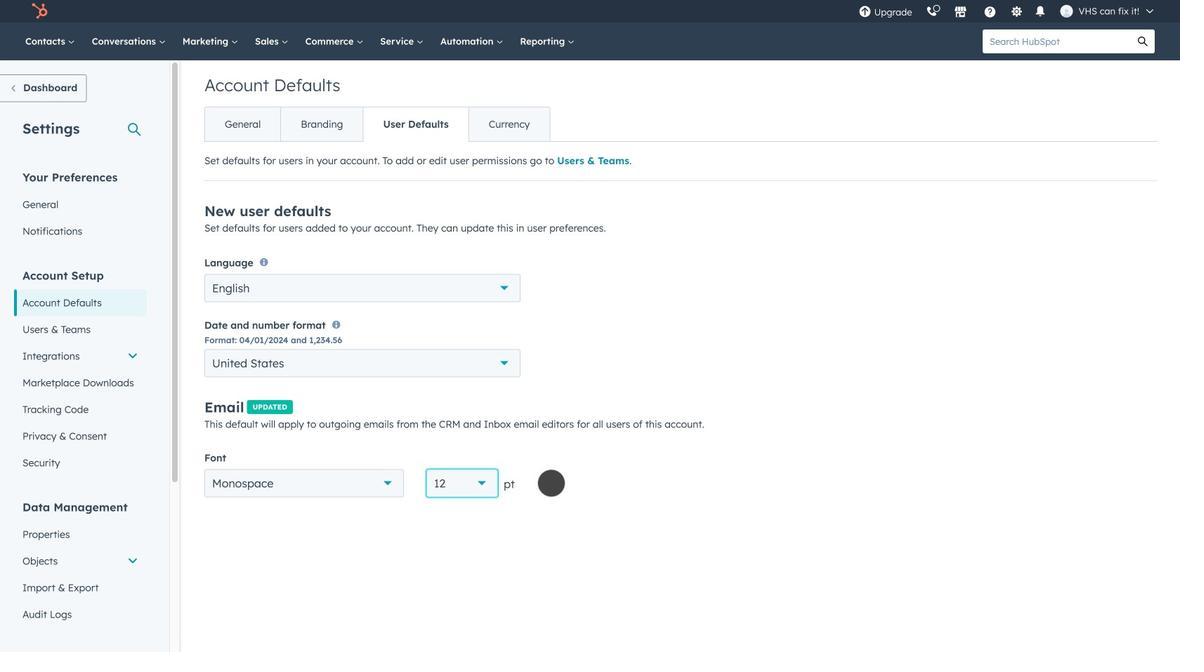 Task type: describe. For each thing, give the bounding box(es) containing it.
your preferences element
[[14, 170, 147, 245]]



Task type: locate. For each thing, give the bounding box(es) containing it.
marketplaces image
[[955, 6, 967, 19]]

Search HubSpot search field
[[983, 30, 1132, 53]]

navigation
[[205, 107, 550, 142]]

data management element
[[14, 500, 147, 629]]

account setup element
[[14, 268, 147, 477]]

menu
[[852, 0, 1164, 22]]

terry turtle image
[[1061, 5, 1074, 18]]



Task type: vqa. For each thing, say whether or not it's contained in the screenshot.
the left conversation
no



